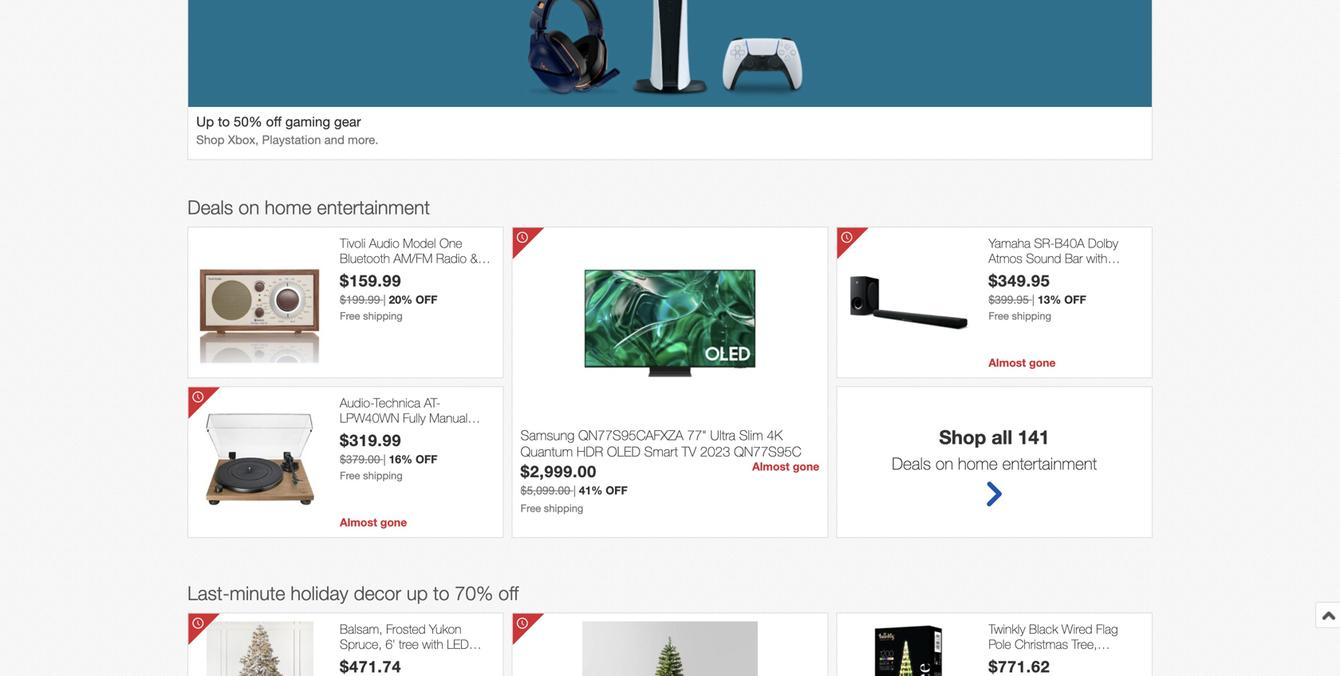 Task type: locate. For each thing, give the bounding box(es) containing it.
tivoli audio model one bluetooth am/fm radio & speaker
[[340, 235, 478, 281]]

home down playstation
[[265, 196, 312, 218]]

last-minute holiday decor up to 70% off
[[188, 582, 519, 604]]

0 vertical spatial entertainment
[[317, 196, 430, 218]]

0 vertical spatial gone
[[1030, 356, 1056, 369]]

free down $379.00
[[340, 469, 360, 482]]

0 vertical spatial deals
[[188, 196, 233, 218]]

deals
[[188, 196, 233, 218], [892, 453, 932, 473]]

1 horizontal spatial home
[[959, 453, 998, 473]]

1 vertical spatial with
[[422, 637, 444, 652]]

gone for $349.95
[[1030, 356, 1056, 369]]

free
[[340, 310, 360, 322], [989, 310, 1010, 322], [340, 469, 360, 482], [521, 502, 541, 514]]

1 vertical spatial deals
[[892, 453, 932, 473]]

balsam, frosted yukon spruce, 6' tree with led clear micro lights
[[340, 621, 469, 667]]

0 horizontal spatial entertainment
[[317, 196, 430, 218]]

gone down 13%
[[1030, 356, 1056, 369]]

with down dolby
[[1087, 251, 1108, 266]]

b40a
[[1055, 235, 1085, 251]]

1 vertical spatial shop
[[940, 425, 987, 448]]

on inside "shop all 141 deals on home entertainment"
[[936, 453, 954, 473]]

almost down "qn77s95c"
[[753, 460, 790, 473]]

1 vertical spatial almost
[[753, 460, 790, 473]]

at-
[[424, 395, 441, 410]]

| inside $319.99 $379.00 | 16% off free shipping
[[383, 452, 386, 466]]

home inside "shop all 141 deals on home entertainment"
[[959, 453, 998, 473]]

ultra
[[711, 427, 736, 443]]

free inside $319.99 $379.00 | 16% off free shipping
[[340, 469, 360, 482]]

0 horizontal spatial deals
[[188, 196, 233, 218]]

with
[[1087, 251, 1108, 266], [422, 637, 444, 652]]

141
[[1018, 425, 1050, 448]]

to
[[218, 114, 230, 129], [433, 582, 450, 604]]

with down yukon
[[422, 637, 444, 652]]

speaker
[[340, 266, 384, 281]]

| inside $159.99 $199.99 | 20% off free shipping
[[383, 293, 386, 306]]

almost for $319.99
[[340, 516, 377, 529]]

free down "$5,099.00"
[[521, 502, 541, 514]]

almost
[[989, 356, 1027, 369], [753, 460, 790, 473], [340, 516, 377, 529]]

shop down up
[[196, 132, 225, 146]]

shipping down "$5,099.00"
[[544, 502, 584, 514]]

free down the $399.95
[[989, 310, 1010, 322]]

almost gone down "qn77s95c"
[[753, 460, 820, 473]]

smart
[[645, 443, 678, 459]]

| for $319.99
[[383, 452, 386, 466]]

0 horizontal spatial to
[[218, 114, 230, 129]]

1 vertical spatial almost gone
[[753, 460, 820, 473]]

deals on home entertainment
[[188, 196, 430, 218]]

almost gone down the $399.95
[[989, 356, 1056, 369]]

to right the up
[[433, 582, 450, 604]]

manual
[[429, 410, 468, 425]]

13%
[[1038, 293, 1062, 306]]

$319.99 $379.00 | 16% off free shipping
[[340, 430, 438, 482]]

0 horizontal spatial shop
[[196, 132, 225, 146]]

0 vertical spatial almost gone
[[989, 356, 1056, 369]]

shipping
[[363, 310, 403, 322], [1012, 310, 1052, 322], [363, 469, 403, 482], [544, 502, 584, 514]]

almost for $2,999.00
[[753, 460, 790, 473]]

1 horizontal spatial to
[[433, 582, 450, 604]]

1200
[[1046, 652, 1075, 667]]

and
[[324, 132, 345, 146]]

playstation
[[262, 132, 321, 146]]

spruce,
[[340, 637, 382, 652]]

one
[[440, 235, 462, 251]]

shipping down 13%
[[1012, 310, 1052, 322]]

| inside $349.95 $399.95 | 13% off free shipping
[[1033, 293, 1035, 306]]

gaming
[[286, 114, 331, 129]]

shipping down 20%
[[363, 310, 403, 322]]

shop inside up to 50% off gaming gear shop xbox, playstation and more.
[[196, 132, 225, 146]]

off inside $159.99 $199.99 | 20% off free shipping
[[416, 293, 438, 306]]

entertainment up audio
[[317, 196, 430, 218]]

audio
[[369, 235, 400, 251]]

off right 13%
[[1065, 293, 1087, 306]]

home down the all
[[959, 453, 998, 473]]

to right up
[[218, 114, 230, 129]]

| inside samsung qn77s95cafxza 77" ultra slim 4k quantum hdr oled smart tv 2023 qn77s95c $2,999.00 $5,099.00 | 41% off free shipping
[[574, 483, 576, 497]]

balsam,
[[340, 621, 383, 636]]

almost gone for $2,999.00
[[753, 460, 820, 473]]

up to 50% off gaming gear shop xbox, playstation and more.
[[196, 114, 379, 146]]

1 horizontal spatial with
[[1087, 251, 1108, 266]]

wireless
[[989, 266, 1034, 281]]

atmos
[[989, 251, 1023, 266]]

1 vertical spatial to
[[433, 582, 450, 604]]

1 horizontal spatial gone
[[793, 460, 820, 473]]

0 horizontal spatial on
[[239, 196, 260, 218]]

off
[[266, 114, 282, 129], [416, 293, 438, 306], [1065, 293, 1087, 306], [416, 452, 438, 466], [606, 483, 628, 497], [499, 582, 519, 604]]

| left 13%
[[1033, 293, 1035, 306]]

lights
[[404, 652, 431, 667]]

subwoofer
[[1038, 266, 1095, 281]]

off right 20%
[[416, 293, 438, 306]]

free inside $349.95 $399.95 | 13% off free shipping
[[989, 310, 1010, 322]]

clear
[[340, 652, 368, 667]]

almost gone down $379.00
[[340, 516, 407, 529]]

$5,099.00
[[521, 483, 571, 497]]

off right "16%"
[[416, 452, 438, 466]]

twinkly black wired flag pole christmas tree, multicolor, 1200 rgbw led, 26.2ft link
[[989, 621, 1145, 676]]

off up playstation
[[266, 114, 282, 129]]

balsam, frosted yukon spruce, 6' tree with led clear micro lights link
[[340, 621, 495, 667]]

2 vertical spatial almost gone
[[340, 516, 407, 529]]

free for $319.99
[[340, 469, 360, 482]]

home
[[265, 196, 312, 218], [959, 453, 998, 473]]

off inside $349.95 $399.95 | 13% off free shipping
[[1065, 293, 1087, 306]]

slim
[[740, 427, 764, 443]]

qn77s95cafxza
[[579, 427, 684, 443]]

gone down "16%"
[[381, 516, 407, 529]]

up
[[196, 114, 214, 129]]

16%
[[389, 452, 413, 466]]

xbox,
[[228, 132, 259, 146]]

1 horizontal spatial on
[[936, 453, 954, 473]]

$471.74
[[340, 657, 402, 676]]

free inside $159.99 $199.99 | 20% off free shipping
[[340, 310, 360, 322]]

sr-
[[1035, 235, 1055, 251]]

0 horizontal spatial home
[[265, 196, 312, 218]]

with inside 'yamaha sr-b40a dolby atmos sound bar with wireless subwoofer'
[[1087, 251, 1108, 266]]

audio-technica at- lpw40wn fully manual belt-drive turntable link
[[340, 395, 495, 441]]

2 vertical spatial gone
[[381, 516, 407, 529]]

1 vertical spatial on
[[936, 453, 954, 473]]

2 horizontal spatial almost gone
[[989, 356, 1056, 369]]

yamaha sr-b40a dolby atmos sound bar with wireless subwoofer
[[989, 235, 1119, 281]]

2 horizontal spatial gone
[[1030, 356, 1056, 369]]

entertainment down 141
[[1003, 453, 1098, 473]]

0 vertical spatial almost
[[989, 356, 1027, 369]]

off right the 41%
[[606, 483, 628, 497]]

almost down the $399.95
[[989, 356, 1027, 369]]

1 vertical spatial home
[[959, 453, 998, 473]]

$159.99
[[340, 271, 402, 290]]

tv
[[682, 443, 697, 459]]

shipping inside $319.99 $379.00 | 16% off free shipping
[[363, 469, 403, 482]]

shop all 141 deals on home entertainment
[[892, 425, 1098, 473]]

all
[[992, 425, 1013, 448]]

77"
[[688, 427, 707, 443]]

0 horizontal spatial gone
[[381, 516, 407, 529]]

off inside $319.99 $379.00 | 16% off free shipping
[[416, 452, 438, 466]]

0 vertical spatial with
[[1087, 251, 1108, 266]]

almost gone for $319.99
[[340, 516, 407, 529]]

0 horizontal spatial with
[[422, 637, 444, 652]]

almost down $379.00
[[340, 516, 377, 529]]

1 horizontal spatial deals
[[892, 453, 932, 473]]

1 vertical spatial entertainment
[[1003, 453, 1098, 473]]

0 horizontal spatial almost
[[340, 516, 377, 529]]

0 horizontal spatial almost gone
[[340, 516, 407, 529]]

1 horizontal spatial almost gone
[[753, 460, 820, 473]]

1 horizontal spatial entertainment
[[1003, 453, 1098, 473]]

gone down "qn77s95c"
[[793, 460, 820, 473]]

free for $159.99
[[340, 310, 360, 322]]

| left 20%
[[383, 293, 386, 306]]

samsung qn77s95cafxza 77" ultra slim 4k quantum hdr oled smart tv 2023 qn77s95c $2,999.00 $5,099.00 | 41% off free shipping
[[521, 427, 802, 514]]

| left "16%"
[[383, 452, 386, 466]]

2 vertical spatial almost
[[340, 516, 377, 529]]

1 vertical spatial gone
[[793, 460, 820, 473]]

am/fm
[[394, 251, 433, 266]]

shipping inside $159.99 $199.99 | 20% off free shipping
[[363, 310, 403, 322]]

shipping for $159.99
[[363, 310, 403, 322]]

free inside samsung qn77s95cafxza 77" ultra slim 4k quantum hdr oled smart tv 2023 qn77s95c $2,999.00 $5,099.00 | 41% off free shipping
[[521, 502, 541, 514]]

almost gone
[[989, 356, 1056, 369], [753, 460, 820, 473], [340, 516, 407, 529]]

shipping down "16%"
[[363, 469, 403, 482]]

0 vertical spatial home
[[265, 196, 312, 218]]

gone
[[1030, 356, 1056, 369], [793, 460, 820, 473], [381, 516, 407, 529]]

0 vertical spatial to
[[218, 114, 230, 129]]

1 horizontal spatial shop
[[940, 425, 987, 448]]

free down $199.99 at the top of the page
[[340, 310, 360, 322]]

| left the 41%
[[574, 483, 576, 497]]

pole
[[989, 637, 1012, 652]]

2 horizontal spatial almost
[[989, 356, 1027, 369]]

hdr
[[577, 443, 604, 459]]

shop left the all
[[940, 425, 987, 448]]

belt-
[[340, 426, 365, 441]]

shipping inside $349.95 $399.95 | 13% off free shipping
[[1012, 310, 1052, 322]]

1 horizontal spatial almost
[[753, 460, 790, 473]]

0 vertical spatial shop
[[196, 132, 225, 146]]



Task type: vqa. For each thing, say whether or not it's contained in the screenshot.
1st see all BUTTON from the bottom
no



Task type: describe. For each thing, give the bounding box(es) containing it.
rgbw
[[1078, 652, 1115, 667]]

6'
[[386, 637, 395, 652]]

with inside balsam, frosted yukon spruce, 6' tree with led clear micro lights
[[422, 637, 444, 652]]

yamaha sr-b40a dolby atmos sound bar with wireless subwoofer link
[[989, 235, 1145, 281]]

radio
[[436, 251, 467, 266]]

almost for $349.95
[[989, 356, 1027, 369]]

micro
[[371, 652, 401, 667]]

lpw40wn
[[340, 410, 400, 425]]

audio-
[[340, 395, 374, 410]]

off inside samsung qn77s95cafxza 77" ultra slim 4k quantum hdr oled smart tv 2023 qn77s95c $2,999.00 $5,099.00 | 41% off free shipping
[[606, 483, 628, 497]]

oled
[[607, 443, 641, 459]]

$349.95
[[989, 271, 1051, 290]]

tivoli
[[340, 235, 366, 251]]

$379.00
[[340, 452, 380, 466]]

50%
[[234, 114, 262, 129]]

gone for $319.99
[[381, 516, 407, 529]]

decor
[[354, 582, 401, 604]]

minute
[[230, 582, 285, 604]]

flag
[[1097, 621, 1119, 636]]

tivoli audio model one bluetooth am/fm radio & speaker link
[[340, 235, 495, 281]]

shipping for $349.95
[[1012, 310, 1052, 322]]

fully
[[403, 410, 426, 425]]

black
[[1030, 621, 1059, 636]]

shipping for $319.99
[[363, 469, 403, 482]]

frosted
[[386, 621, 426, 636]]

$199.99
[[340, 293, 380, 306]]

70%
[[455, 582, 493, 604]]

quantum
[[521, 443, 573, 459]]

$159.99 $199.99 | 20% off free shipping
[[340, 271, 438, 322]]

$2,999.00
[[521, 462, 597, 481]]

last-
[[188, 582, 230, 604]]

shipping inside samsung qn77s95cafxza 77" ultra slim 4k quantum hdr oled smart tv 2023 qn77s95c $2,999.00 $5,099.00 | 41% off free shipping
[[544, 502, 584, 514]]

bluetooth
[[340, 251, 390, 266]]

yukon
[[429, 621, 462, 636]]

off right 70%
[[499, 582, 519, 604]]

&
[[470, 251, 478, 266]]

qn77s95c
[[734, 443, 802, 459]]

tree,
[[1072, 637, 1098, 652]]

free for $349.95
[[989, 310, 1010, 322]]

$771.62
[[989, 657, 1051, 676]]

more.
[[348, 132, 379, 146]]

almost gone for $349.95
[[989, 356, 1056, 369]]

audio-technica at- lpw40wn fully manual belt-drive turntable
[[340, 395, 468, 441]]

$399.95
[[989, 293, 1030, 306]]

26.2ft
[[989, 667, 1020, 676]]

multicolor,
[[989, 652, 1043, 667]]

samsung
[[521, 427, 575, 443]]

up
[[407, 582, 428, 604]]

deals inside "shop all 141 deals on home entertainment"
[[892, 453, 932, 473]]

sound
[[1027, 251, 1062, 266]]

$319.99
[[340, 430, 402, 450]]

$349.95 $399.95 | 13% off free shipping
[[989, 271, 1087, 322]]

| for $349.95
[[1033, 293, 1035, 306]]

entertainment inside "shop all 141 deals on home entertainment"
[[1003, 453, 1098, 473]]

holiday
[[291, 582, 349, 604]]

20%
[[389, 293, 413, 306]]

led
[[447, 637, 469, 652]]

to inside up to 50% off gaming gear shop xbox, playstation and more.
[[218, 114, 230, 129]]

0 vertical spatial on
[[239, 196, 260, 218]]

technica
[[374, 395, 421, 410]]

4k
[[767, 427, 783, 443]]

christmas
[[1015, 637, 1069, 652]]

wired
[[1062, 621, 1093, 636]]

twinkly black wired flag pole christmas tree, multicolor, 1200 rgbw led, 26.2ft
[[989, 621, 1144, 676]]

yamaha
[[989, 235, 1031, 251]]

| for $159.99
[[383, 293, 386, 306]]

led,
[[1119, 652, 1144, 667]]

2023
[[700, 443, 731, 459]]

tree
[[399, 637, 419, 652]]

gear
[[334, 114, 361, 129]]

bar
[[1065, 251, 1083, 266]]

41%
[[579, 483, 603, 497]]

twinkly
[[989, 621, 1026, 636]]

dolby
[[1089, 235, 1119, 251]]

drive
[[365, 426, 391, 441]]

gone for $2,999.00
[[793, 460, 820, 473]]

off inside up to 50% off gaming gear shop xbox, playstation and more.
[[266, 114, 282, 129]]

shop inside "shop all 141 deals on home entertainment"
[[940, 425, 987, 448]]

model
[[403, 235, 436, 251]]



